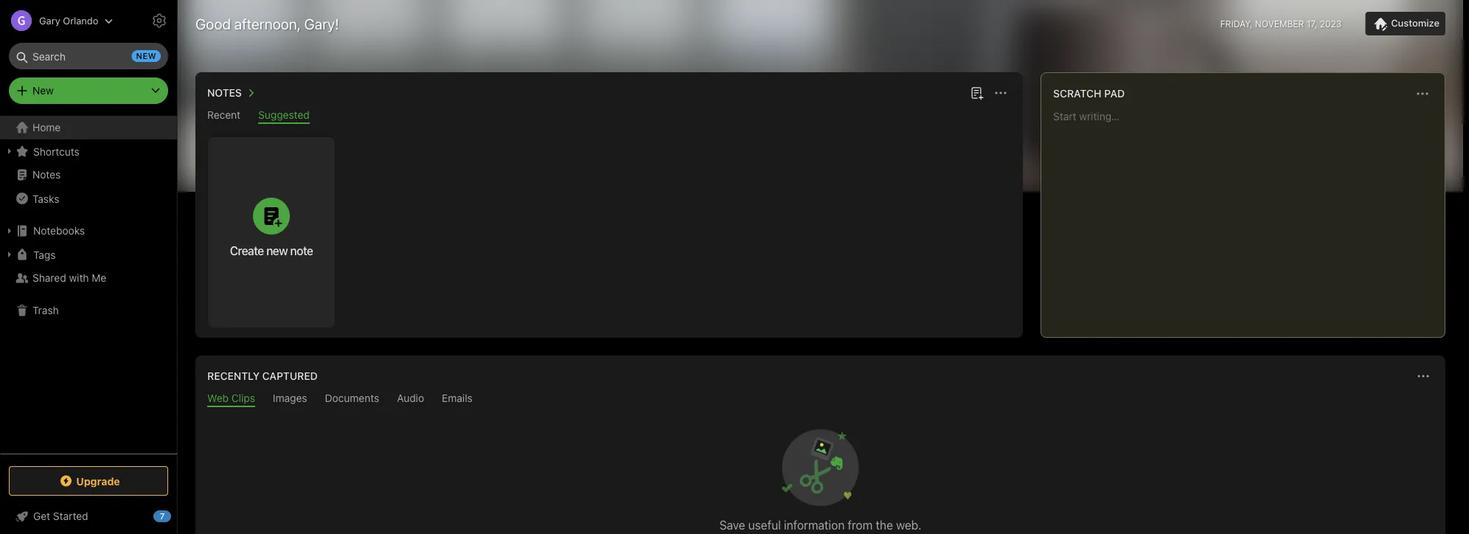 Task type: describe. For each thing, give the bounding box(es) containing it.
notebooks
[[33, 225, 85, 237]]

more actions field for recently captured
[[1414, 366, 1434, 387]]

good
[[196, 15, 231, 32]]

orlando
[[63, 15, 98, 26]]

customize button
[[1366, 12, 1446, 35]]

scratch pad
[[1054, 87, 1125, 100]]

images
[[273, 392, 307, 404]]

tasks
[[32, 192, 59, 205]]

7
[[160, 512, 165, 521]]

friday,
[[1221, 18, 1253, 29]]

emails
[[442, 392, 473, 404]]

friday, november 17, 2023
[[1221, 18, 1342, 29]]

click to collapse image
[[172, 507, 183, 525]]

notes link
[[0, 163, 176, 187]]

recently captured
[[207, 370, 318, 382]]

Start writing… text field
[[1054, 110, 1445, 325]]

suggested tab
[[258, 109, 310, 124]]

more actions image
[[1414, 85, 1432, 103]]

web.
[[897, 518, 922, 532]]

audio
[[397, 392, 424, 404]]

notes inside tree
[[32, 169, 61, 181]]

suggested tab panel
[[196, 124, 1023, 338]]

expand tags image
[[4, 249, 15, 260]]

home link
[[0, 116, 177, 139]]

save useful information from the web.
[[720, 518, 922, 532]]

17,
[[1307, 18, 1318, 29]]

home
[[32, 121, 61, 134]]

recent tab
[[207, 109, 241, 124]]

0 vertical spatial more actions image
[[992, 84, 1010, 102]]

information
[[784, 518, 845, 532]]

create
[[230, 243, 264, 258]]

note
[[290, 243, 313, 258]]

web clips
[[207, 392, 255, 404]]

create new note button
[[208, 137, 335, 328]]

gary orlando
[[39, 15, 98, 26]]

upgrade button
[[9, 466, 168, 496]]

new
[[32, 84, 54, 97]]

gary
[[39, 15, 60, 26]]

save
[[720, 518, 746, 532]]

new inside button
[[266, 243, 288, 258]]

documents tab
[[325, 392, 379, 407]]

shared with me
[[32, 272, 106, 284]]

trash link
[[0, 299, 176, 322]]

scratch
[[1054, 87, 1102, 100]]

tags
[[33, 248, 56, 261]]

suggested
[[258, 109, 310, 121]]

expand notebooks image
[[4, 225, 15, 237]]



Task type: locate. For each thing, give the bounding box(es) containing it.
1 tab list from the top
[[198, 109, 1020, 124]]

1 horizontal spatial new
[[266, 243, 288, 258]]

useful
[[749, 518, 781, 532]]

tab list for recently captured
[[198, 392, 1443, 407]]

0 horizontal spatial new
[[136, 51, 156, 61]]

audio tab
[[397, 392, 424, 407]]

tree
[[0, 116, 177, 453]]

gary!
[[304, 15, 339, 32]]

clips
[[232, 392, 255, 404]]

with
[[69, 272, 89, 284]]

tree containing home
[[0, 116, 177, 453]]

new down 'settings' image
[[136, 51, 156, 61]]

notes inside button
[[207, 87, 242, 99]]

tab list for notes
[[198, 109, 1020, 124]]

1 vertical spatial notes
[[32, 169, 61, 181]]

notes button
[[204, 84, 260, 102]]

new button
[[9, 77, 168, 104]]

More actions field
[[991, 83, 1012, 103], [1413, 83, 1434, 104], [1414, 366, 1434, 387]]

1 vertical spatial tab list
[[198, 392, 1443, 407]]

Account field
[[0, 6, 113, 35]]

get started
[[33, 510, 88, 522]]

new
[[136, 51, 156, 61], [266, 243, 288, 258]]

tab list containing web clips
[[198, 392, 1443, 407]]

tags button
[[0, 243, 176, 266]]

0 horizontal spatial more actions image
[[992, 84, 1010, 102]]

0 vertical spatial tab list
[[198, 109, 1020, 124]]

images tab
[[273, 392, 307, 407]]

1 horizontal spatial notes
[[207, 87, 242, 99]]

shortcuts
[[33, 145, 80, 157]]

afternoon,
[[235, 15, 301, 32]]

notes
[[207, 87, 242, 99], [32, 169, 61, 181]]

1 horizontal spatial more actions image
[[1415, 367, 1433, 385]]

1 vertical spatial new
[[266, 243, 288, 258]]

new left the "note"
[[266, 243, 288, 258]]

more actions image
[[992, 84, 1010, 102], [1415, 367, 1433, 385]]

tab list containing recent
[[198, 109, 1020, 124]]

create new note
[[230, 243, 313, 258]]

recent
[[207, 109, 241, 121]]

settings image
[[151, 12, 168, 30]]

0 vertical spatial new
[[136, 51, 156, 61]]

good afternoon, gary!
[[196, 15, 339, 32]]

shared with me link
[[0, 266, 176, 290]]

documents
[[325, 392, 379, 404]]

Help and Learning task checklist field
[[0, 505, 177, 528]]

from
[[848, 518, 873, 532]]

notebooks link
[[0, 219, 176, 243]]

recently captured button
[[204, 367, 318, 385]]

customize
[[1392, 18, 1440, 29]]

shortcuts button
[[0, 139, 176, 163]]

tab list
[[198, 109, 1020, 124], [198, 392, 1443, 407]]

2023
[[1321, 18, 1342, 29]]

0 vertical spatial notes
[[207, 87, 242, 99]]

new search field
[[19, 43, 161, 69]]

me
[[92, 272, 106, 284]]

web clips tab panel
[[196, 407, 1446, 534]]

Search text field
[[19, 43, 158, 69]]

notes up recent
[[207, 87, 242, 99]]

new inside search box
[[136, 51, 156, 61]]

0 horizontal spatial notes
[[32, 169, 61, 181]]

1 vertical spatial more actions image
[[1415, 367, 1433, 385]]

web clips tab
[[207, 392, 255, 407]]

started
[[53, 510, 88, 522]]

shared
[[32, 272, 66, 284]]

the
[[876, 518, 893, 532]]

trash
[[32, 304, 59, 317]]

pad
[[1105, 87, 1125, 100]]

november
[[1256, 18, 1305, 29]]

scratch pad button
[[1051, 85, 1125, 103]]

tasks button
[[0, 187, 176, 210]]

more actions field for scratch pad
[[1413, 83, 1434, 104]]

captured
[[262, 370, 318, 382]]

emails tab
[[442, 392, 473, 407]]

web
[[207, 392, 229, 404]]

get
[[33, 510, 50, 522]]

2 tab list from the top
[[198, 392, 1443, 407]]

more actions image inside field
[[1415, 367, 1433, 385]]

upgrade
[[76, 475, 120, 487]]

notes up tasks at the left top of the page
[[32, 169, 61, 181]]

recently
[[207, 370, 260, 382]]



Task type: vqa. For each thing, say whether or not it's contained in the screenshot.
1st tab list from the bottom of the page
yes



